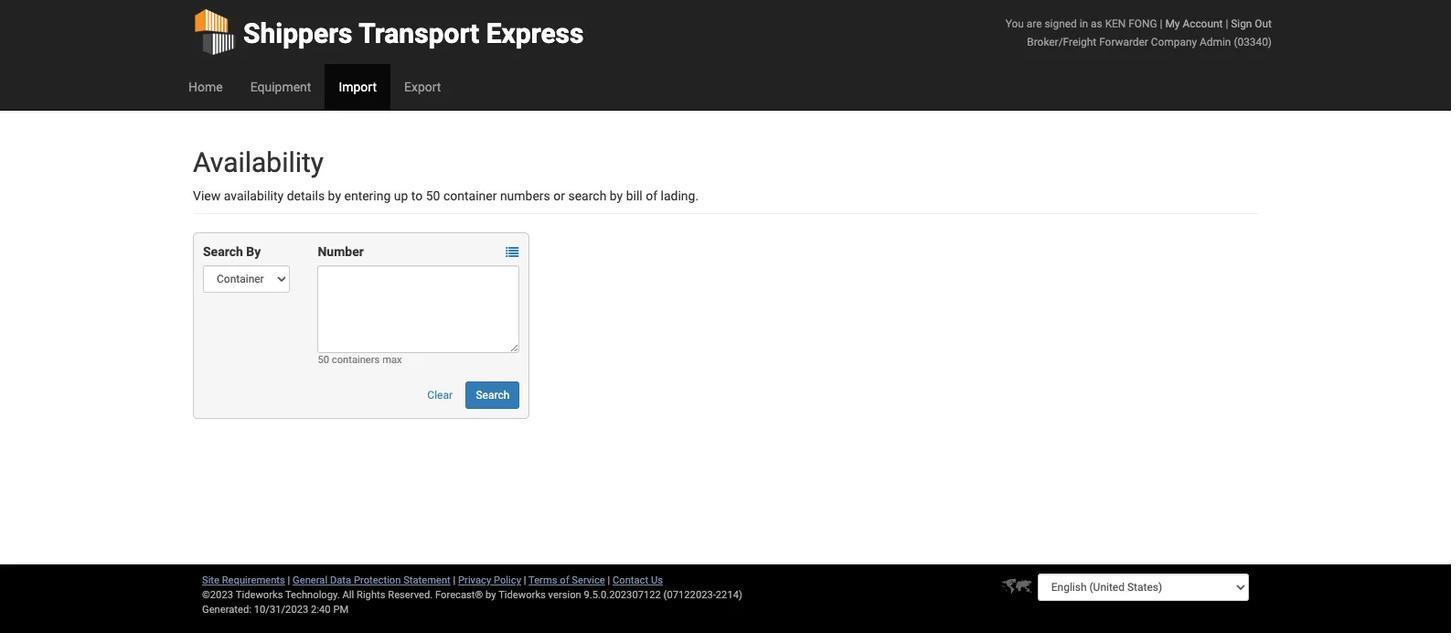 Task type: describe. For each thing, give the bounding box(es) containing it.
admin
[[1200, 36, 1232, 48]]

account
[[1183, 17, 1224, 30]]

by inside site requirements | general data protection statement | privacy policy | terms of service | contact us ©2023 tideworks technology. all rights reserved. forecast® by tideworks version 9.5.0.202307122 (07122023-2214) generated: 10/31/2023 2:40 pm
[[486, 589, 496, 601]]

pm
[[333, 604, 349, 616]]

| left the general
[[288, 575, 290, 586]]

forecast®
[[436, 589, 483, 601]]

reserved.
[[388, 589, 433, 601]]

version
[[549, 589, 582, 601]]

©2023 tideworks
[[202, 589, 283, 601]]

shippers transport express link
[[193, 0, 584, 64]]

| left the sign
[[1226, 17, 1229, 30]]

or
[[554, 188, 565, 203]]

containers
[[332, 354, 380, 366]]

availability
[[193, 146, 324, 178]]

fong
[[1129, 17, 1158, 30]]

home
[[188, 80, 223, 94]]

are
[[1027, 17, 1043, 30]]

(03340)
[[1235, 36, 1273, 48]]

rights
[[357, 589, 386, 601]]

(07122023-
[[664, 589, 716, 601]]

| up the tideworks
[[524, 575, 527, 586]]

statement
[[404, 575, 451, 586]]

0 vertical spatial 50
[[426, 188, 440, 203]]

site
[[202, 575, 220, 586]]

lading.
[[661, 188, 699, 203]]

entering
[[344, 188, 391, 203]]

terms of service link
[[529, 575, 605, 586]]

privacy policy link
[[458, 575, 521, 586]]

0 horizontal spatial 50
[[318, 354, 329, 366]]

us
[[651, 575, 663, 586]]

ken
[[1106, 17, 1127, 30]]

service
[[572, 575, 605, 586]]

protection
[[354, 575, 401, 586]]

by
[[246, 244, 261, 259]]

company
[[1152, 36, 1198, 48]]

max
[[383, 354, 402, 366]]

express
[[486, 17, 584, 49]]

transport
[[359, 17, 480, 49]]

details
[[287, 188, 325, 203]]

numbers
[[500, 188, 551, 203]]

you are signed in as ken fong | my account | sign out broker/freight forwarder company admin (03340)
[[1006, 17, 1273, 48]]

| up 9.5.0.202307122
[[608, 575, 610, 586]]

equipment button
[[237, 64, 325, 110]]

search for search by
[[203, 244, 243, 259]]

sign out link
[[1232, 17, 1273, 30]]

generated:
[[202, 604, 252, 616]]

search
[[569, 188, 607, 203]]

policy
[[494, 575, 521, 586]]

show list image
[[506, 246, 519, 259]]

you
[[1006, 17, 1025, 30]]

home button
[[175, 64, 237, 110]]

tideworks
[[499, 589, 546, 601]]



Task type: vqa. For each thing, say whether or not it's contained in the screenshot.
contact
yes



Task type: locate. For each thing, give the bounding box(es) containing it.
by right details
[[328, 188, 341, 203]]

search
[[203, 244, 243, 259], [476, 389, 510, 402]]

signed
[[1045, 17, 1078, 30]]

to
[[412, 188, 423, 203]]

data
[[330, 575, 351, 586]]

2214)
[[716, 589, 743, 601]]

in
[[1080, 17, 1089, 30]]

general
[[293, 575, 328, 586]]

0 horizontal spatial of
[[560, 575, 570, 586]]

view
[[193, 188, 221, 203]]

my
[[1166, 17, 1181, 30]]

0 vertical spatial of
[[646, 188, 658, 203]]

of inside site requirements | general data protection statement | privacy policy | terms of service | contact us ©2023 tideworks technology. all rights reserved. forecast® by tideworks version 9.5.0.202307122 (07122023-2214) generated: 10/31/2023 2:40 pm
[[560, 575, 570, 586]]

export button
[[391, 64, 455, 110]]

1 horizontal spatial of
[[646, 188, 658, 203]]

50 right to
[[426, 188, 440, 203]]

Number text field
[[318, 265, 520, 353]]

of up version
[[560, 575, 570, 586]]

search button
[[466, 382, 520, 409]]

forwarder
[[1100, 36, 1149, 48]]

0 vertical spatial search
[[203, 244, 243, 259]]

0 horizontal spatial by
[[328, 188, 341, 203]]

2:40
[[311, 604, 331, 616]]

by
[[328, 188, 341, 203], [610, 188, 623, 203], [486, 589, 496, 601]]

0 horizontal spatial search
[[203, 244, 243, 259]]

10/31/2023
[[254, 604, 309, 616]]

by left bill
[[610, 188, 623, 203]]

general data protection statement link
[[293, 575, 451, 586]]

import button
[[325, 64, 391, 110]]

my account link
[[1166, 17, 1224, 30]]

search inside button
[[476, 389, 510, 402]]

as
[[1092, 17, 1103, 30]]

broker/freight
[[1028, 36, 1097, 48]]

search right clear
[[476, 389, 510, 402]]

50 left containers
[[318, 354, 329, 366]]

by down 'privacy policy' link
[[486, 589, 496, 601]]

availability
[[224, 188, 284, 203]]

technology.
[[285, 589, 340, 601]]

export
[[404, 80, 441, 94]]

contact us link
[[613, 575, 663, 586]]

1 vertical spatial of
[[560, 575, 570, 586]]

shippers transport express
[[243, 17, 584, 49]]

9.5.0.202307122
[[584, 589, 661, 601]]

50
[[426, 188, 440, 203], [318, 354, 329, 366]]

terms
[[529, 575, 558, 586]]

| up forecast®
[[453, 575, 456, 586]]

| left my
[[1161, 17, 1163, 30]]

clear button
[[418, 382, 463, 409]]

out
[[1256, 17, 1273, 30]]

site requirements link
[[202, 575, 285, 586]]

shippers
[[243, 17, 353, 49]]

search left the by
[[203, 244, 243, 259]]

sign
[[1232, 17, 1253, 30]]

up
[[394, 188, 408, 203]]

search for search
[[476, 389, 510, 402]]

50 containers max
[[318, 354, 402, 366]]

1 horizontal spatial by
[[486, 589, 496, 601]]

view availability details by entering up to 50 container numbers or search by bill of lading.
[[193, 188, 699, 203]]

1 horizontal spatial 50
[[426, 188, 440, 203]]

site requirements | general data protection statement | privacy policy | terms of service | contact us ©2023 tideworks technology. all rights reserved. forecast® by tideworks version 9.5.0.202307122 (07122023-2214) generated: 10/31/2023 2:40 pm
[[202, 575, 743, 616]]

|
[[1161, 17, 1163, 30], [1226, 17, 1229, 30], [288, 575, 290, 586], [453, 575, 456, 586], [524, 575, 527, 586], [608, 575, 610, 586]]

privacy
[[458, 575, 492, 586]]

equipment
[[250, 80, 311, 94]]

bill
[[626, 188, 643, 203]]

of
[[646, 188, 658, 203], [560, 575, 570, 586]]

all
[[343, 589, 354, 601]]

1 vertical spatial search
[[476, 389, 510, 402]]

number
[[318, 244, 364, 259]]

1 vertical spatial 50
[[318, 354, 329, 366]]

clear
[[428, 389, 453, 402]]

1 horizontal spatial search
[[476, 389, 510, 402]]

search by
[[203, 244, 261, 259]]

of right bill
[[646, 188, 658, 203]]

contact
[[613, 575, 649, 586]]

requirements
[[222, 575, 285, 586]]

import
[[339, 80, 377, 94]]

container
[[444, 188, 497, 203]]

2 horizontal spatial by
[[610, 188, 623, 203]]



